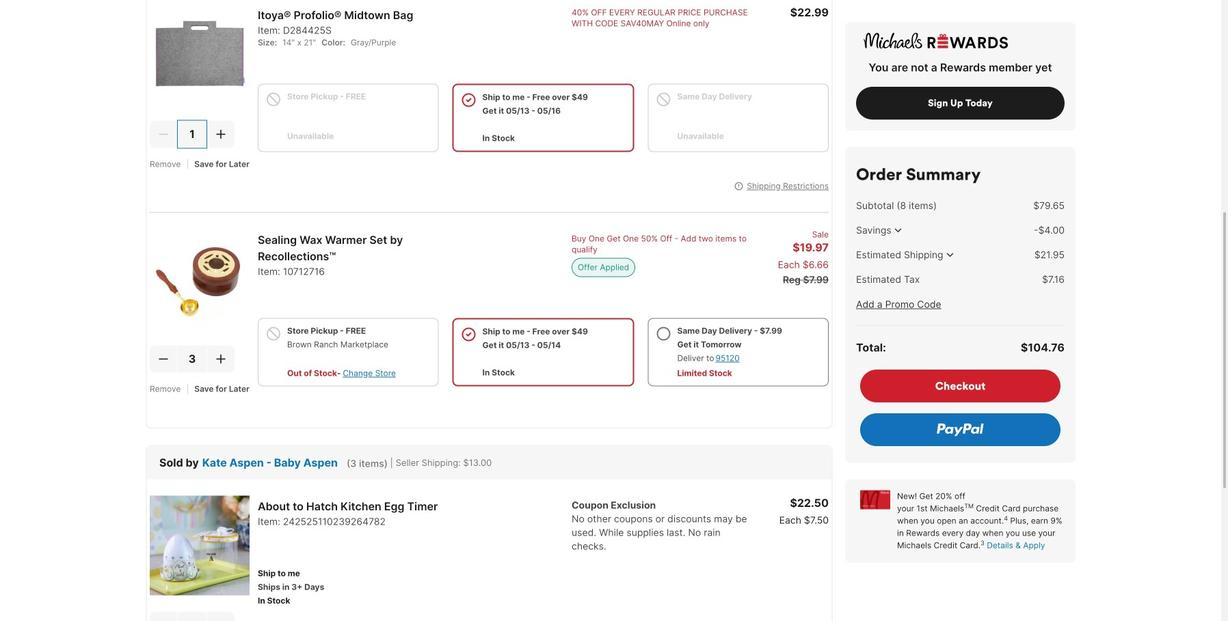 Task type: describe. For each thing, give the bounding box(es) containing it.
Number Stepper text field
[[178, 121, 207, 148]]

sealing wax warmer set by recollections™ image
[[150, 229, 250, 329]]

about to hatch kitchen egg timer image
[[150, 496, 250, 596]]

itoya® profolio® midtown bag image
[[150, 4, 250, 104]]



Task type: locate. For each thing, give the bounding box(es) containing it.
1 number stepper text field from the top
[[178, 346, 207, 373]]

2 number stepper text field from the top
[[178, 612, 207, 622]]

number stepper text field for about to hatch kitchen egg timer image
[[178, 612, 207, 622]]

number stepper text field for sealing wax warmer set by recollections™ image
[[178, 346, 207, 373]]

plcc card logo image
[[860, 491, 890, 510]]

0 vertical spatial number stepper text field
[[178, 346, 207, 373]]

mrewards_logo image
[[860, 33, 1011, 49]]

1 vertical spatial number stepper text field
[[178, 612, 207, 622]]

Number Stepper text field
[[178, 346, 207, 373], [178, 612, 207, 622]]



Task type: vqa. For each thing, say whether or not it's contained in the screenshot.
Sealing Wax Warmer Set by Recollections™ "image"
yes



